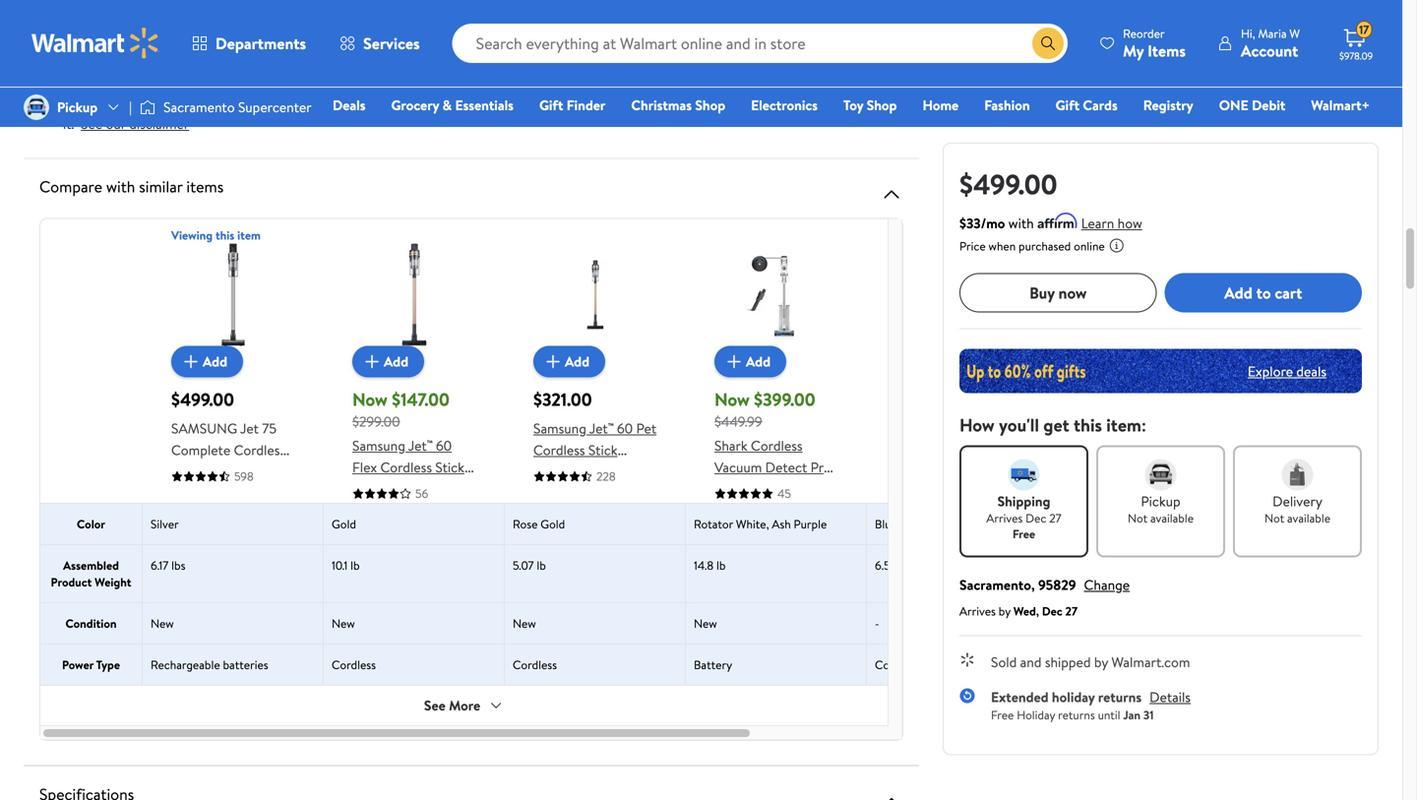 Task type: vqa. For each thing, say whether or not it's contained in the screenshot.
Available for installation
no



Task type: describe. For each thing, give the bounding box(es) containing it.
1 horizontal spatial by
[[1095, 653, 1109, 672]]

add to cart image for samsung
[[541, 350, 565, 374]]

add inside button
[[1225, 282, 1253, 304]]

jet™ inside 'now $147.00 $299.00 samsung jet™ 60 flex cordless stick vacuum'
[[408, 436, 433, 455]]

silver cell
[[143, 504, 324, 544]]

you inside manufacturers, suppliers and others provide what you see here, and we have not verified it.
[[665, 94, 687, 113]]

sacramento,
[[960, 575, 1035, 595]]

batteries
[[223, 657, 268, 673]]

condition row header
[[40, 603, 143, 644]]

explore deals link
[[1240, 354, 1335, 389]]

1 horizontal spatial air
[[771, 7, 785, 27]]

one debit
[[1220, 95, 1286, 115]]

you'll
[[999, 413, 1040, 438]]

vacuum inside 'now $147.00 $299.00 samsung jet™ 60 flex cordless stick vacuum'
[[352, 479, 400, 499]]

add for $147.00
[[384, 352, 409, 371]]

27 inside shipping arrives dec 27 free
[[1050, 510, 1062, 527]]

shop for toy shop
[[867, 95, 897, 115]]

27 inside sacramento, 95829 change arrives by wed, dec 27
[[1066, 603, 1078, 620]]

add for samsung
[[203, 352, 227, 371]]

intent image for shipping image
[[1009, 459, 1040, 491]]

see our disclaimer button
[[81, 114, 189, 133]]

the
[[746, 7, 767, 27]]

details
[[1150, 688, 1191, 707]]

stick for $499.00
[[171, 462, 200, 481]]

with inside $499.00 samsung jet 75 complete cordless stick vacuum with long-lasting battery - vs20t7536t5aa
[[255, 462, 280, 481]]

delivery
[[1273, 492, 1323, 511]]

one
[[1220, 95, 1249, 115]]

maria
[[1259, 25, 1287, 42]]

rechargeable batteries
[[151, 657, 268, 673]]

explore
[[1248, 362, 1294, 381]]

how you'll get this item:
[[960, 413, 1147, 438]]

battery cell
[[686, 645, 867, 685]]

pickup for pickup
[[57, 97, 98, 117]]

departments
[[216, 32, 306, 54]]

with left similar
[[106, 176, 135, 197]]

by inside sacramento, 95829 change arrives by wed, dec 27
[[999, 603, 1011, 620]]

now $147.00 group
[[352, 244, 476, 502]]

3 cordless cell from the left
[[867, 645, 1048, 685]]

deals
[[1297, 362, 1327, 381]]

60 inside 'now $147.00 $299.00 samsung jet™ 60 flex cordless stick vacuum'
[[436, 436, 452, 455]]

holiday
[[1017, 707, 1056, 724]]

14.8 lb cell
[[686, 545, 867, 603]]

rose gold cell
[[505, 504, 686, 544]]

- inside cell
[[875, 615, 880, 632]]

samsung jet™ 60 flex cordless stick vacuum image
[[363, 244, 466, 346]]

to left 200aw.
[[679, 7, 692, 27]]

departments button
[[175, 20, 323, 67]]

vacuum inside $321.00 samsung jet™ 60 pet cordless stick vacuum
[[534, 462, 581, 481]]

lbs
[[171, 557, 186, 574]]

airflow,
[[63, 25, 107, 44]]

compare
[[39, 176, 102, 197]]

technology
[[458, 42, 525, 61]]

$499.00 samsung jet 75 complete cordless stick vacuum with long-lasting battery - vs20t7536t5aa
[[171, 387, 286, 546]]

its
[[144, 25, 158, 44]]

- cell
[[867, 603, 1048, 644]]

blue
[[875, 516, 898, 533]]

2 gold from the left
[[541, 516, 565, 533]]

and left we
[[747, 94, 769, 113]]

shipping arrives dec 27 free
[[987, 492, 1062, 542]]

while left 'it'
[[139, 42, 170, 61]]

in-
[[715, 566, 730, 585]]

while left 'its'
[[110, 25, 141, 44]]

affirm image
[[1038, 213, 1078, 228]]

with inside now $399.00 $449.99 shark cordless vacuum detect pro auto-empty system with powerfins brushroll, stick/handheld (2- in-1), white/ash purple, iw3120
[[715, 501, 740, 520]]

price
[[960, 238, 986, 254]]

arrives inside shipping arrives dec 27 free
[[987, 510, 1023, 527]]

4 new cell from the left
[[686, 603, 867, 644]]

power type
[[62, 657, 120, 673]]

to left '|'
[[110, 94, 123, 113]]

1),
[[730, 566, 743, 585]]

online
[[1074, 238, 1105, 254]]

add to cart image
[[179, 350, 203, 374]]

for
[[188, 7, 206, 27]]

row containing power type
[[40, 644, 1048, 685]]

Search search field
[[452, 24, 1068, 63]]

extended holiday returns details free holiday returns until jan 31
[[991, 688, 1191, 724]]

exceptional cleaning for your home: cleans hardwood, tile, and carpeting with intense suction power up to 200aw. the air system optimizes airflow, while its multi-cyclonic air filtration instantly traps dust particles. cleans itself while it cleans your home: clog-reducing jet cyclone technology provides consistent, powerful suction to keep dirt and debris from building up on the filter.
[[63, 7, 890, 78]]

$499.00 group
[[171, 244, 295, 546]]

5.07 lb cell
[[505, 545, 686, 603]]

free for extended
[[991, 707, 1014, 724]]

lb for 5.07 lb
[[537, 557, 546, 574]]

(2-
[[809, 544, 827, 564]]

and right tile, at top
[[414, 7, 436, 27]]

jet inside exceptional cleaning for your home: cleans hardwood, tile, and carpeting with intense suction power up to 200aw. the air system optimizes airflow, while its multi-cyclonic air filtration instantly traps dust particles. cleans itself while it cleans your home: clog-reducing jet cyclone technology provides consistent, powerful suction to keep dirt and debris from building up on the filter.
[[385, 42, 403, 61]]

new for 2nd new cell from the right
[[513, 615, 536, 632]]

purple
[[794, 516, 827, 533]]

tile,
[[389, 7, 411, 27]]

$499.00 for $499.00
[[960, 165, 1058, 203]]

particles.
[[439, 25, 492, 44]]

my
[[1123, 40, 1144, 62]]

add to cart image for $399.00
[[723, 350, 746, 374]]

not
[[823, 94, 843, 113]]

reorder my items
[[1123, 25, 1186, 62]]

now
[[1059, 282, 1087, 304]]

account
[[1241, 40, 1299, 62]]

buy now button
[[960, 273, 1157, 313]]

battery inside $499.00 samsung jet 75 complete cordless stick vacuum with long-lasting battery - vs20t7536t5aa
[[171, 506, 216, 525]]

walmart.com
[[1112, 653, 1191, 672]]

75
[[262, 419, 277, 438]]

jet™ inside $321.00 samsung jet™ 60 pet cordless stick vacuum
[[590, 419, 614, 438]]

0 vertical spatial your
[[209, 7, 236, 27]]

add for $399.00
[[746, 352, 771, 371]]

compare with similar items image
[[880, 183, 904, 206]]

provides
[[529, 42, 579, 61]]

row containing $499.00
[[40, 227, 1048, 607]]

new for 4th new cell
[[694, 615, 717, 632]]

optimizes
[[834, 7, 890, 27]]

598
[[234, 468, 254, 485]]

$499.00 for $499.00 samsung jet 75 complete cordless stick vacuum with long-lasting battery - vs20t7536t5aa
[[171, 387, 234, 412]]

gift for gift finder
[[539, 95, 564, 115]]

vacuum inside $499.00 samsung jet 75 complete cordless stick vacuum with long-lasting battery - vs20t7536t5aa
[[204, 462, 251, 481]]

free for shipping
[[1013, 526, 1036, 542]]

45
[[778, 485, 791, 502]]

row containing condition
[[40, 603, 1048, 644]]

dust
[[410, 25, 435, 44]]

verified
[[846, 94, 892, 113]]

price when purchased online
[[960, 238, 1105, 254]]

others
[[543, 94, 581, 113]]

14.8
[[694, 557, 714, 574]]

1 horizontal spatial suction
[[707, 42, 750, 61]]

cleaning
[[135, 7, 185, 27]]

rose
[[513, 516, 538, 533]]

manufacturers,
[[369, 94, 459, 113]]

iw3120
[[760, 588, 804, 607]]

cards
[[1083, 95, 1118, 115]]

available for delivery
[[1288, 510, 1331, 527]]

christmas
[[631, 95, 692, 115]]

and right dirt
[[826, 42, 847, 61]]

system
[[791, 479, 834, 499]]

95829
[[1039, 575, 1077, 595]]

$399.00
[[754, 387, 816, 412]]

not for delivery
[[1265, 510, 1285, 527]]

power
[[62, 657, 94, 673]]

jan
[[1124, 707, 1141, 724]]

1 new cell from the left
[[143, 603, 324, 644]]

power type row header
[[40, 645, 143, 685]]

samsung jet™ 60 pet cordless stick vacuum image
[[544, 244, 647, 346]]

stick for $321.00
[[589, 441, 618, 460]]

explore deals
[[1248, 362, 1327, 381]]

item:
[[1107, 413, 1147, 438]]

cleans
[[185, 42, 222, 61]]

1 horizontal spatial cleans
[[280, 7, 320, 27]]

jet inside $499.00 samsung jet 75 complete cordless stick vacuum with long-lasting battery - vs20t7536t5aa
[[240, 419, 259, 438]]

manufacturers, suppliers and others provide what you see here, and we have not verified it.
[[63, 94, 892, 133]]

stick inside 'now $147.00 $299.00 samsung jet™ 60 flex cordless stick vacuum'
[[436, 458, 465, 477]]

add button for samsung
[[534, 346, 605, 378]]

ash
[[772, 516, 791, 533]]

when
[[989, 238, 1016, 254]]

instantly
[[323, 25, 373, 44]]

1 you from the left
[[160, 94, 181, 113]]

to inside button
[[1257, 282, 1271, 304]]

- inside $499.00 samsung jet 75 complete cordless stick vacuum with long-lasting battery - vs20t7536t5aa
[[219, 506, 224, 525]]

purple,
[[715, 588, 757, 607]]

shipped
[[1045, 653, 1091, 672]]

sold and shipped by walmart.com
[[991, 653, 1191, 672]]

cordless inside $499.00 samsung jet 75 complete cordless stick vacuum with long-lasting battery - vs20t7536t5aa
[[234, 441, 286, 460]]

new for 3rd new cell from the right
[[332, 615, 355, 632]]

samsung jet 75 complete cordless stick vacuum with long-lasting battery - vs20t7536t5aa image
[[182, 244, 285, 346]]

cart
[[1275, 282, 1303, 304]]

$321.00 samsung jet™ 60 pet cordless stick vacuum
[[534, 387, 657, 481]]

cordless inside $321.00 samsung jet™ 60 pet cordless stick vacuum
[[534, 441, 585, 460]]

toy shop link
[[835, 95, 906, 116]]

intent image for delivery image
[[1282, 459, 1314, 491]]

6.53 lb
[[875, 557, 909, 574]]

itself
[[106, 42, 136, 61]]

row containing assembled product weight
[[40, 544, 1048, 603]]

our
[[106, 114, 126, 133]]

cordless inside 'now $147.00 $299.00 samsung jet™ 60 flex cordless stick vacuum'
[[380, 458, 432, 477]]

home link
[[914, 95, 968, 116]]

pickup for pickup not available
[[1141, 492, 1181, 511]]

clog-
[[296, 42, 330, 61]]

rechargeable
[[151, 657, 220, 673]]

add to cart image for $147.00
[[360, 350, 384, 374]]



Task type: locate. For each thing, give the bounding box(es) containing it.
0 horizontal spatial 60
[[436, 436, 452, 455]]

compare with similar items
[[39, 176, 224, 197]]

rotator white, ash purple cell
[[686, 504, 867, 544]]

vacuum left 228
[[534, 462, 581, 481]]

see for see our disclaimer
[[81, 114, 103, 133]]

lb for 14.8 lb
[[717, 557, 726, 574]]

with down the auto-
[[715, 501, 740, 520]]

up right power
[[661, 7, 676, 27]]

add button up $399.00 on the right of page
[[715, 346, 787, 378]]

cordless cell down - cell
[[867, 645, 1048, 685]]

supercenter
[[238, 97, 312, 117]]

arrives inside sacramento, 95829 change arrives by wed, dec 27
[[960, 603, 996, 620]]

0 vertical spatial this
[[216, 227, 235, 244]]

1 row from the top
[[40, 227, 1048, 607]]

1 new from the left
[[151, 615, 174, 632]]

suction up consistent,
[[574, 7, 618, 27]]

1 not from the left
[[1128, 510, 1148, 527]]

new up "rechargeable"
[[151, 615, 174, 632]]

3 add button from the left
[[534, 346, 605, 378]]

cyclone
[[407, 42, 455, 61]]

1 vertical spatial home:
[[255, 42, 293, 61]]

up
[[661, 7, 676, 27], [146, 59, 161, 78]]

27
[[1050, 510, 1062, 527], [1066, 603, 1078, 620]]

information.
[[291, 94, 365, 113]]

new down 5.07
[[513, 615, 536, 632]]

hi,
[[1241, 25, 1256, 42]]

vacuum up 'lasting'
[[204, 462, 251, 481]]

add to cart image inside now $147.00 'group'
[[360, 350, 384, 374]]

now for now $147.00
[[352, 387, 388, 412]]

row
[[40, 227, 1048, 607], [40, 503, 1048, 544], [40, 544, 1048, 603], [40, 603, 1048, 644], [40, 644, 1048, 685]]

0 horizontal spatial you
[[160, 94, 181, 113]]

 image
[[24, 95, 49, 120]]

search icon image
[[1041, 35, 1056, 51]]

specifications image
[[880, 791, 904, 800]]

reducing
[[330, 42, 382, 61]]

add left cart
[[1225, 282, 1253, 304]]

this
[[216, 227, 235, 244], [1074, 413, 1103, 438]]

1 vertical spatial see
[[424, 696, 446, 715]]

1 horizontal spatial 60
[[617, 419, 633, 438]]

0 vertical spatial cleans
[[280, 7, 320, 27]]

shop right toy
[[867, 95, 897, 115]]

1 lb from the left
[[351, 557, 360, 574]]

air right the on the top right of the page
[[771, 7, 785, 27]]

pickup inside pickup not available
[[1141, 492, 1181, 511]]

0 vertical spatial -
[[219, 506, 224, 525]]

stick up 228
[[589, 441, 618, 460]]

intent image for pickup image
[[1145, 459, 1177, 491]]

walmart+
[[1312, 95, 1370, 115]]

add up $399.00 on the right of page
[[746, 352, 771, 371]]

Walmart Site-Wide search field
[[452, 24, 1068, 63]]

battery down purple,
[[694, 657, 733, 673]]

0 horizontal spatial suction
[[574, 7, 618, 27]]

cleans down "exceptional" at the left top of the page
[[63, 42, 103, 61]]

0 horizontal spatial jet
[[240, 419, 259, 438]]

2 add button from the left
[[352, 346, 424, 378]]

it.
[[63, 114, 74, 133]]

0 horizontal spatial stick
[[171, 462, 200, 481]]

by right shipped
[[1095, 653, 1109, 672]]

not for pickup
[[1128, 510, 1148, 527]]

see inside button
[[424, 696, 446, 715]]

add to cart image inside $321.00 group
[[541, 350, 565, 374]]

toy
[[844, 95, 864, 115]]

electronics
[[751, 95, 818, 115]]

home: left clog-
[[255, 42, 293, 61]]

2 new cell from the left
[[324, 603, 505, 644]]

power
[[621, 7, 658, 27]]

gold up 10.1 lb
[[332, 516, 356, 533]]

2 horizontal spatial add to cart image
[[723, 350, 746, 374]]

show
[[126, 94, 156, 113]]

change
[[1084, 575, 1130, 595]]

vacuum down flex
[[352, 479, 400, 499]]

0 vertical spatial pickup
[[57, 97, 98, 117]]

vacuum up the auto-
[[715, 458, 762, 477]]

1 vertical spatial this
[[1074, 413, 1103, 438]]

get
[[1044, 413, 1070, 438]]

samsung inside $321.00 samsung jet™ 60 pet cordless stick vacuum
[[534, 419, 587, 438]]

gift left finder
[[539, 95, 564, 115]]

available down intent image for pickup
[[1151, 510, 1194, 527]]

filtration
[[267, 25, 319, 44]]

0 vertical spatial by
[[999, 603, 1011, 620]]

add up $147.00
[[384, 352, 409, 371]]

vs20t7536t5aa
[[171, 527, 273, 546]]

returns left until at the bottom of the page
[[1058, 707, 1095, 724]]

lb for 10.1 lb
[[351, 557, 360, 574]]

add to cart image up $449.99
[[723, 350, 746, 374]]

0 horizontal spatial cleans
[[63, 42, 103, 61]]

60 left "pet"
[[617, 419, 633, 438]]

0 vertical spatial arrives
[[987, 510, 1023, 527]]

add inside 'now $399.00' group
[[746, 352, 771, 371]]

 image
[[140, 97, 156, 117]]

2 cordless cell from the left
[[505, 645, 686, 685]]

with up price when purchased online
[[1009, 214, 1034, 233]]

you up disclaimer in the top of the page
[[160, 94, 181, 113]]

0 horizontal spatial air
[[250, 25, 264, 44]]

shop right "christmas"
[[695, 95, 726, 115]]

stick inside $499.00 samsung jet 75 complete cordless stick vacuum with long-lasting battery - vs20t7536t5aa
[[171, 462, 200, 481]]

available down intent image for delivery
[[1288, 510, 1331, 527]]

1 horizontal spatial now
[[715, 387, 750, 412]]

1 vertical spatial jet
[[240, 419, 259, 438]]

not down intent image for delivery
[[1265, 510, 1285, 527]]

available inside pickup not available
[[1151, 510, 1194, 527]]

0 horizontal spatial available
[[1151, 510, 1194, 527]]

10.1
[[332, 557, 348, 574]]

auto-
[[715, 479, 749, 499]]

4 new from the left
[[694, 615, 717, 632]]

6.53
[[875, 557, 897, 574]]

free inside shipping arrives dec 27 free
[[1013, 526, 1036, 542]]

with inside exceptional cleaning for your home: cleans hardwood, tile, and carpeting with intense suction power up to 200aw. the air system optimizes airflow, while its multi-cyclonic air filtration instantly traps dust particles. cleans itself while it cleans your home: clog-reducing jet cyclone technology provides consistent, powerful suction to keep dirt and debris from building up on the filter.
[[499, 7, 525, 27]]

see
[[81, 114, 103, 133], [424, 696, 446, 715]]

1 horizontal spatial available
[[1288, 510, 1331, 527]]

6.17 lbs cell
[[143, 545, 324, 603]]

gift for gift cards
[[1056, 95, 1080, 115]]

now inside now $399.00 $449.99 shark cordless vacuum detect pro auto-empty system with powerfins brushroll, stick/handheld (2- in-1), white/ash purple, iw3120
[[715, 387, 750, 412]]

what
[[633, 94, 662, 113]]

1 vertical spatial up
[[146, 59, 161, 78]]

not
[[1128, 510, 1148, 527], [1265, 510, 1285, 527]]

5 row from the top
[[40, 644, 1048, 685]]

0 vertical spatial home:
[[239, 7, 277, 27]]

have
[[792, 94, 820, 113]]

shark
[[715, 436, 748, 455]]

$499.00 inside $499.00 samsung jet 75 complete cordless stick vacuum with long-lasting battery - vs20t7536t5aa
[[171, 387, 234, 412]]

stick up gold cell
[[436, 458, 465, 477]]

arrives down intent image for shipping
[[987, 510, 1023, 527]]

see left more
[[424, 696, 446, 715]]

free inside extended holiday returns details free holiday returns until jan 31
[[991, 707, 1014, 724]]

0 horizontal spatial see
[[81, 114, 103, 133]]

0 horizontal spatial add to cart image
[[360, 350, 384, 374]]

complete
[[171, 441, 231, 460]]

1 horizontal spatial returns
[[1099, 688, 1142, 707]]

pickup down from
[[57, 97, 98, 117]]

details button
[[1150, 688, 1191, 707]]

1 available from the left
[[1151, 510, 1194, 527]]

1 horizontal spatial shop
[[867, 95, 897, 115]]

add inside now $147.00 'group'
[[384, 352, 409, 371]]

0 horizontal spatial battery
[[171, 506, 216, 525]]

walmart image
[[32, 28, 159, 59]]

10.1 lb cell
[[324, 545, 505, 603]]

pro
[[811, 458, 832, 477]]

delivery not available
[[1265, 492, 1331, 527]]

home
[[923, 95, 959, 115]]

dec inside shipping arrives dec 27 free
[[1026, 510, 1047, 527]]

2 available from the left
[[1288, 510, 1331, 527]]

cordless cell
[[324, 645, 505, 685], [505, 645, 686, 685], [867, 645, 1048, 685]]

0 horizontal spatial gold
[[332, 516, 356, 533]]

with left intense
[[499, 7, 525, 27]]

sacramento, 95829 change arrives by wed, dec 27
[[960, 575, 1130, 620]]

2 add to cart image from the left
[[541, 350, 565, 374]]

1 horizontal spatial not
[[1265, 510, 1285, 527]]

0 vertical spatial suction
[[574, 7, 618, 27]]

and
[[414, 7, 436, 27], [826, 42, 847, 61], [518, 94, 540, 113], [747, 94, 769, 113], [1021, 653, 1042, 672]]

new cell
[[143, 603, 324, 644], [324, 603, 505, 644], [505, 603, 686, 644], [686, 603, 867, 644]]

deals link
[[324, 95, 375, 116]]

dec inside sacramento, 95829 change arrives by wed, dec 27
[[1042, 603, 1063, 620]]

0 horizontal spatial up
[[146, 59, 161, 78]]

gold cell
[[324, 504, 505, 544]]

4 add button from the left
[[715, 346, 787, 378]]

1 vertical spatial dec
[[1042, 603, 1063, 620]]

disclaimer
[[129, 114, 189, 133]]

jet left 75
[[240, 419, 259, 438]]

and right 'sold' on the bottom of the page
[[1021, 653, 1042, 672]]

w
[[1290, 25, 1300, 42]]

27 down the '95829'
[[1066, 603, 1078, 620]]

0 vertical spatial $499.00
[[960, 165, 1058, 203]]

cordless cell down '5.07 lb' cell
[[505, 645, 686, 685]]

to left keep
[[753, 42, 766, 61]]

gold
[[332, 516, 356, 533], [541, 516, 565, 533]]

1 vertical spatial pickup
[[1141, 492, 1181, 511]]

new for fourth new cell from the right
[[151, 615, 174, 632]]

see our disclaimer
[[81, 114, 189, 133]]

condition
[[65, 615, 117, 632]]

1 vertical spatial $499.00
[[171, 387, 234, 412]]

0 horizontal spatial now
[[352, 387, 388, 412]]

reorder
[[1123, 25, 1165, 42]]

1 cordless cell from the left
[[324, 645, 505, 685]]

how
[[1118, 214, 1143, 233]]

3 row from the top
[[40, 544, 1048, 603]]

add button for samsung
[[171, 346, 243, 378]]

with
[[499, 7, 525, 27], [106, 176, 135, 197], [1009, 214, 1034, 233], [255, 462, 280, 481], [715, 501, 740, 520]]

6.53 lb cell
[[867, 545, 1048, 603]]

$147.00
[[392, 387, 450, 412]]

60 inside $321.00 samsung jet™ 60 pet cordless stick vacuum
[[617, 419, 633, 438]]

dec right wed,
[[1042, 603, 1063, 620]]

home: up departments
[[239, 7, 277, 27]]

available for pickup
[[1151, 510, 1194, 527]]

samsung down $299.00
[[352, 436, 405, 455]]

1 vertical spatial arrives
[[960, 603, 996, 620]]

lb right 5.07
[[537, 557, 546, 574]]

color row header
[[40, 504, 143, 544]]

1 horizontal spatial samsung
[[534, 419, 587, 438]]

add button inside 'now $399.00' group
[[715, 346, 787, 378]]

200aw.
[[695, 7, 743, 27]]

free down shipping
[[1013, 526, 1036, 542]]

multi-
[[162, 25, 197, 44]]

your right for
[[209, 7, 236, 27]]

1 vertical spatial battery
[[694, 657, 733, 673]]

1 horizontal spatial 27
[[1066, 603, 1078, 620]]

1 vertical spatial -
[[875, 615, 880, 632]]

legal information image
[[1109, 238, 1125, 254]]

1 horizontal spatial gift
[[1056, 95, 1080, 115]]

0 vertical spatial 27
[[1050, 510, 1062, 527]]

accurate
[[185, 94, 236, 113]]

suction down 200aw.
[[707, 42, 750, 61]]

lb right 10.1
[[351, 557, 360, 574]]

add up $321.00
[[565, 352, 590, 371]]

17
[[1360, 21, 1370, 38]]

$499.00
[[960, 165, 1058, 203], [171, 387, 234, 412]]

0 horizontal spatial returns
[[1058, 707, 1095, 724]]

now $147.00 $299.00 samsung jet™ 60 flex cordless stick vacuum
[[352, 387, 465, 499]]

add button up samsung
[[171, 346, 243, 378]]

learn
[[1082, 214, 1115, 233]]

vacuum inside now $399.00 $449.99 shark cordless vacuum detect pro auto-empty system with powerfins brushroll, stick/handheld (2- in-1), white/ash purple, iw3120
[[715, 458, 762, 477]]

consistent,
[[583, 42, 647, 61]]

0 horizontal spatial samsung
[[352, 436, 405, 455]]

now up shark
[[715, 387, 750, 412]]

1 horizontal spatial stick
[[436, 458, 465, 477]]

60 down $147.00
[[436, 436, 452, 455]]

1 horizontal spatial gold
[[541, 516, 565, 533]]

add to cart image up $299.00
[[360, 350, 384, 374]]

silver
[[151, 516, 179, 533]]

1 add button from the left
[[171, 346, 243, 378]]

1 horizontal spatial up
[[661, 7, 676, 27]]

cleans up clog-
[[280, 7, 320, 27]]

add button inside $321.00 group
[[534, 346, 605, 378]]

now inside 'now $147.00 $299.00 samsung jet™ 60 flex cordless stick vacuum'
[[352, 387, 388, 412]]

0 horizontal spatial -
[[219, 506, 224, 525]]

we
[[772, 94, 789, 113]]

registry link
[[1135, 95, 1203, 116]]

1 horizontal spatial see
[[424, 696, 446, 715]]

new cell down 10.1 lb cell
[[324, 603, 505, 644]]

up left on
[[146, 59, 161, 78]]

0 horizontal spatial this
[[216, 227, 235, 244]]

now for now $399.00
[[715, 387, 750, 412]]

0 vertical spatial dec
[[1026, 510, 1047, 527]]

27 up the '95829'
[[1050, 510, 1062, 527]]

4 lb from the left
[[900, 557, 909, 574]]

items
[[1148, 40, 1186, 62]]

lb for 6.53 lb
[[900, 557, 909, 574]]

lb right 14.8
[[717, 557, 726, 574]]

- down 6.53 on the bottom of the page
[[875, 615, 880, 632]]

not inside pickup not available
[[1128, 510, 1148, 527]]

add to cart image up $321.00
[[541, 350, 565, 374]]

1 vertical spatial cleans
[[63, 42, 103, 61]]

1 horizontal spatial pickup
[[1141, 492, 1181, 511]]

blue cell
[[867, 504, 1048, 544]]

0 horizontal spatial pickup
[[57, 97, 98, 117]]

gold right rose
[[541, 516, 565, 533]]

2 horizontal spatial stick
[[589, 441, 618, 460]]

1 vertical spatial by
[[1095, 653, 1109, 672]]

toy shop
[[844, 95, 897, 115]]

shark cordless vacuum detect pro auto-empty system with powerfins brushroll, stick/handheld (2-in-1), white/ash purple, iw3120 image
[[726, 244, 828, 346]]

see more button
[[408, 690, 520, 722]]

1 horizontal spatial jet
[[385, 42, 403, 61]]

battery down long-
[[171, 506, 216, 525]]

add up samsung
[[203, 352, 227, 371]]

1 gold from the left
[[332, 516, 356, 533]]

see for see more
[[424, 696, 446, 715]]

empty
[[749, 479, 788, 499]]

add for samsung
[[565, 352, 590, 371]]

0 vertical spatial jet
[[385, 42, 403, 61]]

your right cleans
[[225, 42, 252, 61]]

gift cards
[[1056, 95, 1118, 115]]

and left others
[[518, 94, 540, 113]]

add inside $499.00 group
[[203, 352, 227, 371]]

free left 'holiday'
[[991, 707, 1014, 724]]

we
[[63, 94, 82, 113]]

by left wed,
[[999, 603, 1011, 620]]

add button
[[171, 346, 243, 378], [352, 346, 424, 378], [534, 346, 605, 378], [715, 346, 787, 378]]

air right cyclonic
[[250, 25, 264, 44]]

0 horizontal spatial jet™
[[408, 436, 433, 455]]

2 new from the left
[[332, 615, 355, 632]]

1 horizontal spatial add to cart image
[[541, 350, 565, 374]]

0 vertical spatial up
[[661, 7, 676, 27]]

stick up long-
[[171, 462, 200, 481]]

samsung down $321.00
[[534, 419, 587, 438]]

1 horizontal spatial you
[[665, 94, 687, 113]]

$33/mo
[[960, 214, 1006, 233]]

add button for $147.00
[[352, 346, 424, 378]]

new down 10.1 lb
[[332, 615, 355, 632]]

0 vertical spatial see
[[81, 114, 103, 133]]

2 lb from the left
[[537, 557, 546, 574]]

pickup down intent image for pickup
[[1141, 492, 1181, 511]]

returns left 31
[[1099, 688, 1142, 707]]

arrives down 'sacramento,'
[[960, 603, 996, 620]]

available inside delivery not available
[[1288, 510, 1331, 527]]

samsung inside 'now $147.00 $299.00 samsung jet™ 60 flex cordless stick vacuum'
[[352, 436, 405, 455]]

product
[[51, 574, 92, 591]]

stick inside $321.00 samsung jet™ 60 pet cordless stick vacuum
[[589, 441, 618, 460]]

new cell up battery cell
[[686, 603, 867, 644]]

arrives
[[987, 510, 1023, 527], [960, 603, 996, 620]]

2 you from the left
[[665, 94, 687, 113]]

now $399.00 group
[[715, 244, 839, 607]]

samsung
[[534, 419, 587, 438], [352, 436, 405, 455]]

3 new cell from the left
[[505, 603, 686, 644]]

0 vertical spatial free
[[1013, 526, 1036, 542]]

1 vertical spatial your
[[225, 42, 252, 61]]

0 horizontal spatial 27
[[1050, 510, 1062, 527]]

1 vertical spatial free
[[991, 707, 1014, 724]]

rechargeable batteries cell
[[143, 645, 324, 685]]

1 horizontal spatial -
[[875, 615, 880, 632]]

long-
[[171, 484, 206, 503]]

0 horizontal spatial gift
[[539, 95, 564, 115]]

not inside delivery not available
[[1265, 510, 1285, 527]]

0 horizontal spatial not
[[1128, 510, 1148, 527]]

gift left cards
[[1056, 95, 1080, 115]]

powerfins
[[744, 501, 805, 520]]

1 gift from the left
[[539, 95, 564, 115]]

holiday
[[1052, 688, 1095, 707]]

- up vs20t7536t5aa
[[219, 506, 224, 525]]

1 shop from the left
[[695, 95, 726, 115]]

returns
[[1099, 688, 1142, 707], [1058, 707, 1095, 724]]

lb right 6.53 on the bottom of the page
[[900, 557, 909, 574]]

2 now from the left
[[715, 387, 750, 412]]

1 horizontal spatial jet™
[[590, 419, 614, 438]]

suppliers
[[462, 94, 515, 113]]

0 horizontal spatial shop
[[695, 95, 726, 115]]

add to cart image
[[360, 350, 384, 374], [541, 350, 565, 374], [723, 350, 746, 374]]

3 new from the left
[[513, 615, 536, 632]]

1 now from the left
[[352, 387, 388, 412]]

0 horizontal spatial $499.00
[[171, 387, 234, 412]]

$978.09
[[1340, 49, 1374, 63]]

type
[[96, 657, 120, 673]]

up to sixty percent off deals. shop now. image
[[960, 349, 1363, 393]]

add button up $147.00
[[352, 346, 424, 378]]

add inside $321.00 group
[[565, 352, 590, 371]]

$499.00 up samsung
[[171, 387, 234, 412]]

row header
[[40, 243, 143, 503]]

3 add to cart image from the left
[[723, 350, 746, 374]]

one debit link
[[1211, 95, 1295, 116]]

shop inside christmas shop link
[[695, 95, 726, 115]]

0 horizontal spatial by
[[999, 603, 1011, 620]]

home:
[[239, 7, 277, 27], [255, 42, 293, 61]]

jet™ down $147.00
[[408, 436, 433, 455]]

row containing color
[[40, 503, 1048, 544]]

cyclonic
[[197, 25, 246, 44]]

jet left dust
[[385, 42, 403, 61]]

item
[[237, 227, 261, 244]]

new cell down '5.07 lb' cell
[[505, 603, 686, 644]]

4 row from the top
[[40, 603, 1048, 644]]

1 horizontal spatial $499.00
[[960, 165, 1058, 203]]

add button inside $499.00 group
[[171, 346, 243, 378]]

1 horizontal spatial battery
[[694, 657, 733, 673]]

dec down intent image for shipping
[[1026, 510, 1047, 527]]

$499.00 up $33/mo with
[[960, 165, 1058, 203]]

see down aim
[[81, 114, 103, 133]]

2 shop from the left
[[867, 95, 897, 115]]

cordless inside now $399.00 $449.99 shark cordless vacuum detect pro auto-empty system with powerfins brushroll, stick/handheld (2- in-1), white/ash purple, iw3120
[[751, 436, 803, 455]]

vacuum
[[715, 458, 762, 477], [204, 462, 251, 481], [534, 462, 581, 481], [352, 479, 400, 499]]

0 vertical spatial battery
[[171, 506, 216, 525]]

add to cart image inside 'now $399.00' group
[[723, 350, 746, 374]]

shop for christmas shop
[[695, 95, 726, 115]]

shop inside toy shop link
[[867, 95, 897, 115]]

$321.00 group
[[534, 244, 658, 490]]

2 not from the left
[[1265, 510, 1285, 527]]

battery inside cell
[[694, 657, 733, 673]]

new down purple,
[[694, 615, 717, 632]]

1 vertical spatial suction
[[707, 42, 750, 61]]

add button for $399.00
[[715, 346, 787, 378]]

not down intent image for pickup
[[1128, 510, 1148, 527]]

assembled product weight row header
[[40, 545, 143, 603]]

we aim to show you accurate product information.
[[63, 94, 365, 113]]

add
[[1225, 282, 1253, 304], [203, 352, 227, 371], [384, 352, 409, 371], [565, 352, 590, 371], [746, 352, 771, 371]]

with right 598 on the bottom left of the page
[[255, 462, 280, 481]]

more
[[449, 696, 481, 715]]

1 vertical spatial 27
[[1066, 603, 1078, 620]]

1 horizontal spatial this
[[1074, 413, 1103, 438]]

2 row from the top
[[40, 503, 1048, 544]]

pet
[[636, 419, 657, 438]]

3 lb from the left
[[717, 557, 726, 574]]

to left cart
[[1257, 282, 1271, 304]]

1 add to cart image from the left
[[360, 350, 384, 374]]

add button inside now $147.00 'group'
[[352, 346, 424, 378]]

jet™ left "pet"
[[590, 419, 614, 438]]

2 gift from the left
[[1056, 95, 1080, 115]]

dirt
[[801, 42, 822, 61]]



